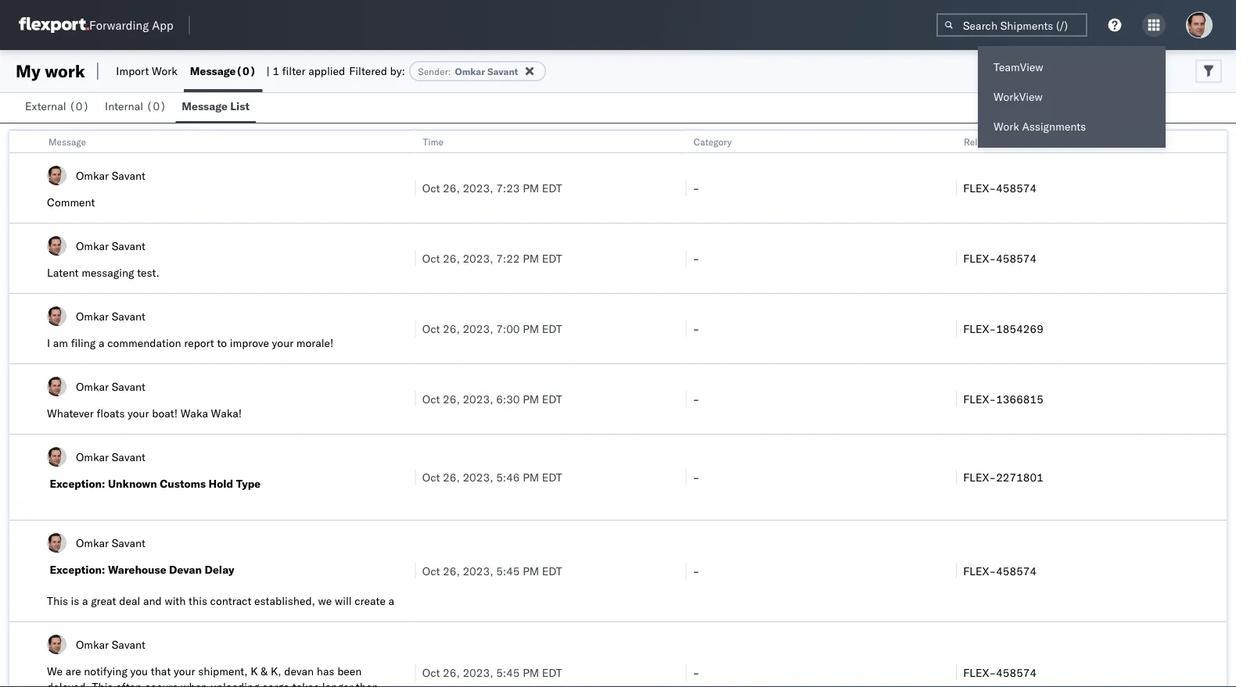 Task type: describe. For each thing, give the bounding box(es) containing it.
26, for latent messaging test.
[[443, 252, 460, 265]]

savant up warehouse
[[112, 536, 145, 550]]

2271801
[[996, 471, 1044, 484]]

omkar savant for i
[[76, 309, 145, 323]]

to
[[217, 336, 227, 350]]

&
[[261, 665, 268, 679]]

import
[[116, 64, 149, 78]]

savant for exception:
[[112, 450, 145, 464]]

latent messaging test.
[[47, 266, 159, 280]]

omkar savant for latent
[[76, 239, 145, 253]]

2023, for latent messaging test.
[[463, 252, 493, 265]]

will
[[335, 595, 352, 608]]

sender : omkar savant
[[418, 65, 518, 77]]

1 5:45 from the top
[[496, 564, 520, 578]]

category
[[694, 136, 732, 147]]

oct for you
[[422, 666, 440, 680]]

26, for hold
[[443, 471, 460, 484]]

internal (0)
[[105, 99, 166, 113]]

flex- 458574 for we
[[963, 666, 1037, 680]]

app
[[152, 18, 173, 32]]

7:22
[[496, 252, 520, 265]]

i am filing a commendation report to improve your morale!
[[47, 336, 334, 350]]

flex- for latent messaging test.
[[963, 252, 996, 265]]

pm for you
[[523, 666, 539, 680]]

devan
[[284, 665, 314, 679]]

1 flex- from the top
[[963, 181, 996, 195]]

external (0)
[[25, 99, 89, 113]]

:
[[448, 65, 451, 77]]

flexport. image
[[19, 17, 89, 33]]

notifying
[[84, 665, 127, 679]]

comment
[[47, 196, 95, 209]]

we are notifying you that your shipment, k & k, devan has been
[[47, 665, 362, 679]]

messaging
[[82, 266, 134, 280]]

omkar for exception:
[[76, 450, 109, 464]]

edt for you
[[542, 666, 562, 680]]

26, for boat!
[[443, 392, 460, 406]]

message for list
[[182, 99, 228, 113]]

1 edt from the top
[[542, 181, 562, 195]]

my
[[16, 60, 41, 82]]

work assignments link
[[978, 112, 1166, 142]]

oct for boat!
[[422, 392, 440, 406]]

forwarding
[[89, 18, 149, 32]]

test.
[[137, 266, 159, 280]]

edt for hold
[[542, 471, 562, 484]]

exception: for exception: unknown customs hold type
[[50, 477, 105, 491]]

oct 26, 2023, 7:00 pm edt
[[422, 322, 562, 336]]

6:30
[[496, 392, 520, 406]]

oct for hold
[[422, 471, 440, 484]]

oct 26, 2023, 5:46 pm edt
[[422, 471, 562, 484]]

devan
[[169, 563, 202, 577]]

external (0) button
[[19, 92, 99, 123]]

applied
[[308, 64, 345, 78]]

6 26, from the top
[[443, 564, 460, 578]]

you
[[130, 665, 148, 679]]

1 horizontal spatial a
[[99, 336, 104, 350]]

(0) for internal (0)
[[146, 99, 166, 113]]

5:46
[[496, 471, 520, 484]]

filtered
[[349, 64, 387, 78]]

create
[[355, 595, 386, 608]]

omkar savant for whatever
[[76, 380, 145, 394]]

whatever floats your boat! waka waka!
[[47, 407, 242, 421]]

waka!
[[211, 407, 242, 421]]

import work button
[[110, 50, 184, 92]]

forwarding app
[[89, 18, 173, 32]]

1 26, from the top
[[443, 181, 460, 195]]

7:00
[[496, 322, 520, 336]]

floats
[[97, 407, 125, 421]]

2023, for you
[[463, 666, 493, 680]]

2 horizontal spatial a
[[389, 595, 394, 608]]

deal
[[119, 595, 140, 608]]

oct 26, 2023, 7:22 pm edt
[[422, 252, 562, 265]]

- for a
[[693, 322, 700, 336]]

6 omkar savant from the top
[[76, 536, 145, 550]]

Search Shipments (/) text field
[[937, 13, 1088, 37]]

assignments
[[1022, 120, 1086, 133]]

flex- 458574 for latent
[[963, 252, 1037, 265]]

lucrative
[[47, 610, 90, 624]]

waka
[[181, 407, 208, 421]]

flex- 1854269
[[963, 322, 1044, 336]]

type
[[236, 477, 261, 491]]

6 2023, from the top
[[463, 564, 493, 578]]

teamview link
[[978, 52, 1166, 82]]

flex- for hold
[[963, 471, 996, 484]]

message for (0)
[[190, 64, 236, 78]]

has
[[317, 665, 334, 679]]

k
[[251, 665, 258, 679]]

resize handle column header for message
[[396, 131, 415, 688]]

3 flex- 458574 from the top
[[963, 564, 1037, 578]]

whatever
[[47, 407, 94, 421]]

exception: unknown customs hold type
[[50, 477, 261, 491]]

is
[[71, 595, 79, 608]]

oct for latent messaging test.
[[422, 252, 440, 265]]

omkar for latent
[[76, 239, 109, 253]]

hold
[[209, 477, 233, 491]]

458574 for latent
[[996, 252, 1037, 265]]

boat!
[[152, 407, 178, 421]]

2023, for boat!
[[463, 392, 493, 406]]

1
[[273, 64, 279, 78]]

related work item/shipment
[[964, 136, 1086, 147]]

with
[[165, 595, 186, 608]]

message (0)
[[190, 64, 256, 78]]

pm for boat!
[[523, 392, 539, 406]]

oct 26, 2023, 6:30 pm edt
[[422, 392, 562, 406]]

latent
[[47, 266, 79, 280]]

improve
[[230, 336, 269, 350]]

unknown
[[108, 477, 157, 491]]

1 pm from the top
[[523, 181, 539, 195]]

internal
[[105, 99, 143, 113]]

flex- for you
[[963, 666, 996, 680]]

- for boat!
[[693, 392, 700, 406]]

am
[[53, 336, 68, 350]]

by:
[[390, 64, 405, 78]]

great
[[91, 595, 116, 608]]

0 vertical spatial your
[[272, 336, 294, 350]]

work for my
[[45, 60, 85, 82]]

resize handle column header for time
[[667, 131, 686, 688]]

message list
[[182, 99, 250, 113]]

been
[[337, 665, 362, 679]]

6 - from the top
[[693, 564, 700, 578]]

resize handle column header for category
[[937, 131, 956, 688]]

omkar for i
[[76, 309, 109, 323]]

list
[[230, 99, 250, 113]]



Task type: locate. For each thing, give the bounding box(es) containing it.
26, for you
[[443, 666, 460, 680]]

3 oct from the top
[[422, 322, 440, 336]]

26,
[[443, 181, 460, 195], [443, 252, 460, 265], [443, 322, 460, 336], [443, 392, 460, 406], [443, 471, 460, 484], [443, 564, 460, 578], [443, 666, 460, 680]]

omkar up latent messaging test.
[[76, 239, 109, 253]]

external
[[25, 99, 66, 113]]

oct for a
[[422, 322, 440, 336]]

omkar up floats
[[76, 380, 109, 394]]

4 - from the top
[[693, 392, 700, 406]]

forwarding app link
[[19, 17, 173, 33]]

k,
[[271, 665, 281, 679]]

omkar savant for we
[[76, 638, 145, 652]]

458574 for we
[[996, 666, 1037, 680]]

0 horizontal spatial your
[[128, 407, 149, 421]]

5 flex- from the top
[[963, 471, 996, 484]]

time
[[423, 136, 444, 147]]

message down external (0) button
[[49, 136, 86, 147]]

3 edt from the top
[[542, 322, 562, 336]]

4 flex- 458574 from the top
[[963, 666, 1037, 680]]

4 oct from the top
[[422, 392, 440, 406]]

message inside "button"
[[182, 99, 228, 113]]

customs
[[160, 477, 206, 491]]

workview
[[994, 90, 1043, 104]]

omkar savant up warehouse
[[76, 536, 145, 550]]

3 - from the top
[[693, 322, 700, 336]]

0 vertical spatial 5:45
[[496, 564, 520, 578]]

this
[[189, 595, 207, 608]]

3 resize handle column header from the left
[[937, 131, 956, 688]]

i
[[47, 336, 50, 350]]

2 5:45 from the top
[[496, 666, 520, 680]]

savant for whatever
[[112, 380, 145, 394]]

exception:
[[50, 477, 105, 491], [50, 563, 105, 577]]

4 2023, from the top
[[463, 392, 493, 406]]

flex- 458574 for comment
[[963, 181, 1037, 195]]

1 exception: from the top
[[50, 477, 105, 491]]

1 458574 from the top
[[996, 181, 1037, 195]]

1 oct 26, 2023, 5:45 pm edt from the top
[[422, 564, 562, 578]]

flex- 2271801
[[963, 471, 1044, 484]]

7 pm from the top
[[523, 666, 539, 680]]

savant
[[487, 65, 518, 77], [112, 169, 145, 182], [112, 239, 145, 253], [112, 309, 145, 323], [112, 380, 145, 394], [112, 450, 145, 464], [112, 536, 145, 550], [112, 638, 145, 652]]

edt
[[542, 181, 562, 195], [542, 252, 562, 265], [542, 322, 562, 336], [542, 392, 562, 406], [542, 471, 562, 484], [542, 564, 562, 578], [542, 666, 562, 680]]

flex- for a
[[963, 322, 996, 336]]

2 flex- 458574 from the top
[[963, 252, 1037, 265]]

458574
[[996, 181, 1037, 195], [996, 252, 1037, 265], [996, 564, 1037, 578], [996, 666, 1037, 680]]

3 2023, from the top
[[463, 322, 493, 336]]

savant up test.
[[112, 239, 145, 253]]

savant up unknown
[[112, 450, 145, 464]]

1 horizontal spatial work
[[999, 136, 1020, 147]]

1 vertical spatial work
[[999, 136, 1020, 147]]

4 pm from the top
[[523, 392, 539, 406]]

26, for a
[[443, 322, 460, 336]]

3 pm from the top
[[523, 322, 539, 336]]

omkar savant up unknown
[[76, 450, 145, 464]]

2 resize handle column header from the left
[[667, 131, 686, 688]]

5 pm from the top
[[523, 471, 539, 484]]

omkar savant up floats
[[76, 380, 145, 394]]

| 1 filter applied filtered by:
[[266, 64, 405, 78]]

omkar savant
[[76, 169, 145, 182], [76, 239, 145, 253], [76, 309, 145, 323], [76, 380, 145, 394], [76, 450, 145, 464], [76, 536, 145, 550], [76, 638, 145, 652]]

0 vertical spatial work
[[152, 64, 177, 78]]

savant for we
[[112, 638, 145, 652]]

|
[[266, 64, 270, 78]]

7 omkar savant from the top
[[76, 638, 145, 652]]

1 resize handle column header from the left
[[396, 131, 415, 688]]

partnership.
[[92, 610, 153, 624]]

report
[[184, 336, 214, 350]]

omkar down floats
[[76, 450, 109, 464]]

resize handle column header
[[396, 131, 415, 688], [667, 131, 686, 688], [937, 131, 956, 688], [1208, 131, 1227, 688]]

7 oct from the top
[[422, 666, 440, 680]]

message up message list
[[190, 64, 236, 78]]

2 vertical spatial message
[[49, 136, 86, 147]]

filter
[[282, 64, 306, 78]]

your right the that
[[174, 665, 195, 679]]

1 horizontal spatial your
[[174, 665, 195, 679]]

work assignments
[[994, 120, 1086, 133]]

5 2023, from the top
[[463, 471, 493, 484]]

0 vertical spatial message
[[190, 64, 236, 78]]

savant down internal (0) button
[[112, 169, 145, 182]]

7 - from the top
[[693, 666, 700, 680]]

work inside button
[[152, 64, 177, 78]]

we
[[47, 665, 63, 679]]

(0) for message (0)
[[236, 64, 256, 78]]

omkar savant up 'comment'
[[76, 169, 145, 182]]

- for latent messaging test.
[[693, 252, 700, 265]]

this is a great deal and with this contract established, we will create a lucrative partnership.
[[47, 595, 394, 624]]

warehouse
[[108, 563, 166, 577]]

2 oct from the top
[[422, 252, 440, 265]]

5 omkar savant from the top
[[76, 450, 145, 464]]

1 horizontal spatial (0)
[[146, 99, 166, 113]]

omkar for whatever
[[76, 380, 109, 394]]

1 vertical spatial message
[[182, 99, 228, 113]]

5 - from the top
[[693, 471, 700, 484]]

3 flex- from the top
[[963, 322, 996, 336]]

458574 for comment
[[996, 181, 1037, 195]]

5:45
[[496, 564, 520, 578], [496, 666, 520, 680]]

1 vertical spatial exception:
[[50, 563, 105, 577]]

2 oct 26, 2023, 5:45 pm edt from the top
[[422, 666, 562, 680]]

6 pm from the top
[[523, 564, 539, 578]]

related
[[964, 136, 997, 147]]

1 oct from the top
[[422, 181, 440, 195]]

exception: left unknown
[[50, 477, 105, 491]]

(0) left |
[[236, 64, 256, 78]]

omkar right :
[[455, 65, 485, 77]]

2 vertical spatial your
[[174, 665, 195, 679]]

edt for latent messaging test.
[[542, 252, 562, 265]]

exception: for exception: warehouse devan delay
[[50, 563, 105, 577]]

edt for boat!
[[542, 392, 562, 406]]

savant up commendation on the left of page
[[112, 309, 145, 323]]

omkar up notifying
[[76, 638, 109, 652]]

6 flex- from the top
[[963, 564, 996, 578]]

filing
[[71, 336, 96, 350]]

omkar up warehouse
[[76, 536, 109, 550]]

savant up whatever floats your boat! waka waka! at the left bottom of the page
[[112, 380, 145, 394]]

we
[[318, 595, 332, 608]]

4 458574 from the top
[[996, 666, 1037, 680]]

6 oct from the top
[[422, 564, 440, 578]]

omkar
[[455, 65, 485, 77], [76, 169, 109, 182], [76, 239, 109, 253], [76, 309, 109, 323], [76, 380, 109, 394], [76, 450, 109, 464], [76, 536, 109, 550], [76, 638, 109, 652]]

5 26, from the top
[[443, 471, 460, 484]]

2 flex- from the top
[[963, 252, 996, 265]]

(0)
[[236, 64, 256, 78], [69, 99, 89, 113], [146, 99, 166, 113]]

work
[[45, 60, 85, 82], [999, 136, 1020, 147]]

savant down partnership.
[[112, 638, 145, 652]]

pm for hold
[[523, 471, 539, 484]]

are
[[65, 665, 81, 679]]

flex- 1366815
[[963, 392, 1044, 406]]

7:23
[[496, 181, 520, 195]]

internal (0) button
[[99, 92, 176, 123]]

2023,
[[463, 181, 493, 195], [463, 252, 493, 265], [463, 322, 493, 336], [463, 392, 493, 406], [463, 471, 493, 484], [463, 564, 493, 578], [463, 666, 493, 680]]

0 horizontal spatial (0)
[[69, 99, 89, 113]]

1 - from the top
[[693, 181, 700, 195]]

workview link
[[978, 82, 1166, 112]]

omkar savant up messaging
[[76, 239, 145, 253]]

0 horizontal spatial work
[[152, 64, 177, 78]]

1366815
[[996, 392, 1044, 406]]

1 omkar savant from the top
[[76, 169, 145, 182]]

1 vertical spatial oct 26, 2023, 5:45 pm edt
[[422, 666, 562, 680]]

-
[[693, 181, 700, 195], [693, 252, 700, 265], [693, 322, 700, 336], [693, 392, 700, 406], [693, 471, 700, 484], [693, 564, 700, 578], [693, 666, 700, 680]]

flex- for boat!
[[963, 392, 996, 406]]

2 exception: from the top
[[50, 563, 105, 577]]

oct 26, 2023, 7:23 pm edt
[[422, 181, 562, 195]]

omkar for comment
[[76, 169, 109, 182]]

(0) inside internal (0) button
[[146, 99, 166, 113]]

your left boat!
[[128, 407, 149, 421]]

omkar for we
[[76, 638, 109, 652]]

flex-
[[963, 181, 996, 195], [963, 252, 996, 265], [963, 322, 996, 336], [963, 392, 996, 406], [963, 471, 996, 484], [963, 564, 996, 578], [963, 666, 996, 680]]

omkar savant up notifying
[[76, 638, 145, 652]]

work up related work item/shipment on the right of the page
[[994, 120, 1019, 133]]

message left list
[[182, 99, 228, 113]]

established,
[[254, 595, 315, 608]]

2023, for a
[[463, 322, 493, 336]]

1 horizontal spatial work
[[994, 120, 1019, 133]]

omkar savant for exception:
[[76, 450, 145, 464]]

shipment,
[[198, 665, 248, 679]]

5 oct from the top
[[422, 471, 440, 484]]

2 omkar savant from the top
[[76, 239, 145, 253]]

5 edt from the top
[[542, 471, 562, 484]]

resize handle column header for related work item/shipment
[[1208, 131, 1227, 688]]

a right filing
[[99, 336, 104, 350]]

- for you
[[693, 666, 700, 680]]

2023, for hold
[[463, 471, 493, 484]]

message
[[190, 64, 236, 78], [182, 99, 228, 113], [49, 136, 86, 147]]

and
[[143, 595, 162, 608]]

delay
[[205, 563, 234, 577]]

contract
[[210, 595, 251, 608]]

4 flex- from the top
[[963, 392, 996, 406]]

4 omkar savant from the top
[[76, 380, 145, 394]]

omkar up filing
[[76, 309, 109, 323]]

2 pm from the top
[[523, 252, 539, 265]]

work up external (0)
[[45, 60, 85, 82]]

7 2023, from the top
[[463, 666, 493, 680]]

0 horizontal spatial a
[[82, 595, 88, 608]]

work right 'import'
[[152, 64, 177, 78]]

7 edt from the top
[[542, 666, 562, 680]]

message list button
[[176, 92, 256, 123]]

0 vertical spatial exception:
[[50, 477, 105, 491]]

a right create
[[389, 595, 394, 608]]

0 horizontal spatial work
[[45, 60, 85, 82]]

oct
[[422, 181, 440, 195], [422, 252, 440, 265], [422, 322, 440, 336], [422, 392, 440, 406], [422, 471, 440, 484], [422, 564, 440, 578], [422, 666, 440, 680]]

edt for a
[[542, 322, 562, 336]]

this
[[47, 595, 68, 608]]

work right the related
[[999, 136, 1020, 147]]

a right is
[[82, 595, 88, 608]]

1 vertical spatial work
[[994, 120, 1019, 133]]

4 edt from the top
[[542, 392, 562, 406]]

1 vertical spatial 5:45
[[496, 666, 520, 680]]

omkar savant for comment
[[76, 169, 145, 182]]

2 horizontal spatial (0)
[[236, 64, 256, 78]]

3 458574 from the top
[[996, 564, 1037, 578]]

exception: warehouse devan delay
[[50, 563, 234, 577]]

7 flex- from the top
[[963, 666, 996, 680]]

work for related
[[999, 136, 1020, 147]]

my work
[[16, 60, 85, 82]]

savant right :
[[487, 65, 518, 77]]

omkar savant up filing
[[76, 309, 145, 323]]

pm for latent messaging test.
[[523, 252, 539, 265]]

3 omkar savant from the top
[[76, 309, 145, 323]]

item/shipment
[[1022, 136, 1086, 147]]

1 2023, from the top
[[463, 181, 493, 195]]

7 26, from the top
[[443, 666, 460, 680]]

0 vertical spatial oct 26, 2023, 5:45 pm edt
[[422, 564, 562, 578]]

1 flex- 458574 from the top
[[963, 181, 1037, 195]]

4 resize handle column header from the left
[[1208, 131, 1227, 688]]

your
[[272, 336, 294, 350], [128, 407, 149, 421], [174, 665, 195, 679]]

2 edt from the top
[[542, 252, 562, 265]]

(0) right external at top
[[69, 99, 89, 113]]

your left morale!
[[272, 336, 294, 350]]

oct 26, 2023, 5:45 pm edt
[[422, 564, 562, 578], [422, 666, 562, 680]]

(0) right "internal"
[[146, 99, 166, 113]]

omkar up 'comment'
[[76, 169, 109, 182]]

teamview
[[994, 60, 1043, 74]]

2 26, from the top
[[443, 252, 460, 265]]

- for hold
[[693, 471, 700, 484]]

sender
[[418, 65, 448, 77]]

morale!
[[296, 336, 334, 350]]

4 26, from the top
[[443, 392, 460, 406]]

savant for i
[[112, 309, 145, 323]]

commendation
[[107, 336, 181, 350]]

pm for a
[[523, 322, 539, 336]]

(0) inside external (0) button
[[69, 99, 89, 113]]

savant for comment
[[112, 169, 145, 182]]

2 458574 from the top
[[996, 252, 1037, 265]]

exception: up is
[[50, 563, 105, 577]]

0 vertical spatial work
[[45, 60, 85, 82]]

(0) for external (0)
[[69, 99, 89, 113]]

2 - from the top
[[693, 252, 700, 265]]

that
[[151, 665, 171, 679]]

6 edt from the top
[[542, 564, 562, 578]]

savant for latent
[[112, 239, 145, 253]]

1 vertical spatial your
[[128, 407, 149, 421]]

3 26, from the top
[[443, 322, 460, 336]]

2 2023, from the top
[[463, 252, 493, 265]]

2 horizontal spatial your
[[272, 336, 294, 350]]



Task type: vqa. For each thing, say whether or not it's contained in the screenshot.
Arroz
no



